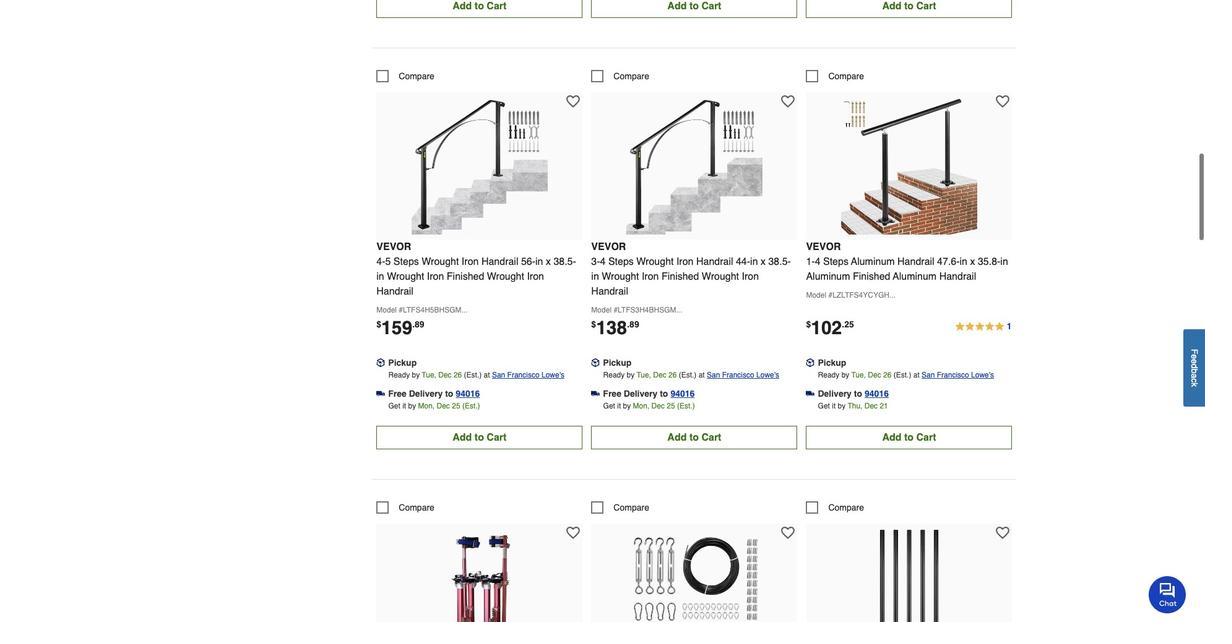 Task type: describe. For each thing, give the bounding box(es) containing it.
wrought down 56-
[[487, 271, 525, 282]]

tue, for truck filled image at the left bottom 94016 button
[[637, 371, 652, 379]]

3-
[[592, 256, 601, 267]]

san for truck filled image at the left bottom 94016 button
[[707, 371, 721, 379]]

26 for 94016 button for truck filled icon corresponding to free
[[454, 371, 462, 379]]

44-
[[736, 256, 751, 267]]

iron left 56-
[[462, 256, 479, 267]]

$ for 102
[[807, 319, 812, 329]]

free delivery to 94016 for truck filled icon corresponding to free
[[389, 389, 480, 399]]

$ 138 .89
[[592, 317, 640, 339]]

pickup image for truck filled icon corresponding to free
[[377, 359, 385, 367]]

2 it from the left
[[618, 402, 621, 410]]

iron down '44-'
[[742, 271, 759, 282]]

5014628465 element
[[807, 70, 865, 82]]

35.8-
[[979, 256, 1001, 267]]

5014662795 element
[[807, 501, 865, 514]]

3 pickup from the left
[[818, 358, 847, 368]]

pickup image for truck filled image at the left bottom
[[592, 359, 600, 367]]

1 pickup from the left
[[389, 358, 417, 368]]

x inside vevor 1-4 steps aluminum handrail 47.6-in x 35.8-in aluminum finished aluminum handrail
[[971, 256, 976, 267]]

.25
[[843, 319, 855, 329]]

in down 4-
[[377, 271, 384, 282]]

d
[[1191, 364, 1200, 369]]

model # lzltfs4ycygh...
[[807, 291, 896, 300]]

1 heart outline image from the left
[[782, 526, 796, 540]]

102
[[812, 317, 843, 339]]

38.5- for 3-4 steps wrought iron handrail 44-in x 38.5- in wrought iron finished wrought iron handrail
[[769, 256, 792, 267]]

actual price $138.89 element
[[592, 317, 640, 339]]

vevor for 4-
[[377, 241, 411, 252]]

iron left '44-'
[[677, 256, 694, 267]]

x for 56-
[[546, 256, 551, 267]]

$ 159 .89
[[377, 317, 425, 339]]

ltfs4h5bhsgm...
[[403, 306, 468, 314]]

wrought up ltfs3h4bhsgm...
[[637, 256, 674, 267]]

# for vevor 1-4 steps aluminum handrail 47.6-in x 35.8-in aluminum finished aluminum handrail
[[829, 291, 833, 300]]

vevor for 1-
[[807, 241, 841, 252]]

2 heart outline image from the left
[[997, 526, 1010, 540]]

chat invite button image
[[1150, 576, 1187, 614]]

handrail down 5
[[377, 286, 414, 297]]

get it by thu, dec 21
[[819, 402, 889, 410]]

94016 for 94016 button for truck filled icon corresponding to free
[[456, 389, 480, 399]]

wrought up ltfs4h5bhsgm...
[[422, 256, 459, 267]]

f
[[1191, 349, 1200, 355]]

in left 3-
[[536, 256, 544, 267]]

finished for 56-
[[447, 271, 485, 282]]

san francisco lowe's button for truck filled image at the left bottom 94016 button
[[707, 369, 780, 381]]

3 94016 from the left
[[865, 389, 889, 399]]

model # ltfs3h4bhsgm...
[[592, 306, 683, 314]]

38.5- for 4-5 steps wrought iron handrail 56-in x 38.5- in wrought iron finished wrought iron handrail
[[554, 256, 577, 267]]

steps for 3-
[[609, 256, 634, 267]]

(est.) for 94016 button for truck filled icon corresponding to free
[[464, 371, 482, 379]]

handrail up model # ltfs3h4bhsgm...
[[592, 286, 629, 297]]

in down 3-
[[592, 271, 599, 282]]

francisco for delivery's truck filled icon
[[938, 371, 970, 379]]

138
[[597, 317, 628, 339]]

truck filled image for delivery
[[807, 390, 815, 398]]

actual price $159.89 element
[[377, 317, 425, 339]]

vevor 3-4 steps wrought iron handrail 44-in x 38.5- in wrought iron finished wrought iron handrail
[[592, 241, 792, 297]]

wrought down '44-'
[[702, 271, 740, 282]]

handrail left 56-
[[482, 256, 519, 267]]

lowe's for san francisco lowe's button related to 94016 button for delivery's truck filled icon
[[972, 371, 995, 379]]

handrail left 47.6- on the top right
[[898, 256, 935, 267]]

ltfs3h4bhsgm...
[[618, 306, 683, 314]]

94016 button for delivery's truck filled icon
[[865, 388, 889, 400]]

delivery to 94016
[[818, 389, 889, 399]]

2 pickup from the left
[[604, 358, 632, 368]]

compare for 5014662795 element
[[829, 503, 865, 513]]

f e e d b a c k button
[[1184, 330, 1206, 407]]

get it by mon, dec 25 (est.) for truck filled image at the left bottom 94016 button
[[604, 402, 695, 410]]

francisco for truck filled image at the left bottom
[[723, 371, 755, 379]]

94016 for truck filled image at the left bottom 94016 button
[[671, 389, 695, 399]]

ready by tue, dec 26 (est.) at san francisco lowe's for truck filled icon corresponding to free
[[389, 371, 565, 379]]

vevor for 3-
[[592, 241, 626, 252]]

in left 35.8-
[[960, 256, 968, 267]]

3 delivery from the left
[[818, 389, 852, 399]]

47.6-
[[938, 256, 960, 267]]

4 for 3-
[[601, 256, 606, 267]]



Task type: vqa. For each thing, say whether or not it's contained in the screenshot.
Light in How to Change the Light Bulb in a Ceiling Fan
no



Task type: locate. For each thing, give the bounding box(es) containing it.
at
[[484, 371, 490, 379], [699, 371, 705, 379], [914, 371, 920, 379]]

38.5-
[[554, 256, 577, 267], [769, 256, 792, 267]]

truck filled image
[[592, 390, 600, 398]]

vevor 164-ft silver stainless steel cable hardware kit image
[[627, 530, 763, 623]]

finished up ltfs3h4bhsgm...
[[662, 271, 700, 282]]

3 at from the left
[[914, 371, 920, 379]]

1 san from the left
[[492, 371, 506, 379]]

2 x from the left
[[761, 256, 766, 267]]

san francisco lowe's button for 94016 button for truck filled icon corresponding to free
[[492, 369, 565, 381]]

2 get from the left
[[604, 402, 616, 410]]

.89 for 138
[[628, 319, 640, 329]]

0 horizontal spatial 25
[[452, 402, 461, 410]]

.89 inside $ 138 .89
[[628, 319, 640, 329]]

# for vevor 4-5 steps wrought iron handrail 56-in x 38.5- in wrought iron finished wrought iron handrail
[[399, 306, 403, 314]]

3 lowe's from the left
[[972, 371, 995, 379]]

5014628453 element
[[377, 70, 435, 82]]

at for san francisco lowe's button related to 94016 button for delivery's truck filled icon
[[914, 371, 920, 379]]

0 horizontal spatial ready
[[389, 371, 410, 379]]

1 horizontal spatial lowe's
[[757, 371, 780, 379]]

ready down actual price $138.89 element in the bottom of the page
[[604, 371, 625, 379]]

2 38.5- from the left
[[769, 256, 792, 267]]

0 horizontal spatial san francisco lowe's button
[[492, 369, 565, 381]]

compare inside 5014628465 element
[[829, 71, 865, 81]]

2 horizontal spatial san
[[922, 371, 936, 379]]

pickup image down 102
[[807, 359, 815, 367]]

159
[[382, 317, 413, 339]]

handrail left '44-'
[[697, 256, 734, 267]]

compare inside 5014749917 element
[[614, 503, 650, 513]]

$ down model # ltfs4h5bhsgm...
[[377, 319, 382, 329]]

0 horizontal spatial x
[[546, 256, 551, 267]]

2 mon, from the left
[[633, 402, 650, 410]]

1 horizontal spatial ready by tue, dec 26 (est.) at san francisco lowe's
[[604, 371, 780, 379]]

iron
[[462, 256, 479, 267], [677, 256, 694, 267], [427, 271, 444, 282], [527, 271, 544, 282], [642, 271, 659, 282], [742, 271, 759, 282]]

1 button
[[955, 319, 1013, 334]]

delivery
[[409, 389, 443, 399], [624, 389, 658, 399], [818, 389, 852, 399]]

3 it from the left
[[833, 402, 836, 410]]

2 26 from the left
[[669, 371, 677, 379]]

# up actual price $159.89 element
[[399, 306, 403, 314]]

2 horizontal spatial it
[[833, 402, 836, 410]]

x right 56-
[[546, 256, 551, 267]]

tue,
[[422, 371, 437, 379], [637, 371, 652, 379], [852, 371, 867, 379]]

(est.) for 94016 button for delivery's truck filled icon
[[894, 371, 912, 379]]

e
[[1191, 355, 1200, 359], [1191, 359, 1200, 364]]

0 horizontal spatial 4
[[601, 256, 606, 267]]

1 horizontal spatial tue,
[[637, 371, 652, 379]]

get it by mon, dec 25 (est.)
[[389, 402, 480, 410], [604, 402, 695, 410]]

lowe's for san francisco lowe's button related to truck filled image at the left bottom 94016 button
[[757, 371, 780, 379]]

handrail down 47.6- on the top right
[[940, 271, 977, 282]]

2 lowe's from the left
[[757, 371, 780, 379]]

x
[[546, 256, 551, 267], [761, 256, 766, 267], [971, 256, 976, 267]]

.89 inside the $ 159 .89
[[413, 319, 425, 329]]

0 horizontal spatial finished
[[447, 271, 485, 282]]

wrought down 5
[[387, 271, 425, 282]]

steps for 1-
[[824, 256, 849, 267]]

1 tue, from the left
[[422, 371, 437, 379]]

1 francisco from the left
[[508, 371, 540, 379]]

1 horizontal spatial francisco
[[723, 371, 755, 379]]

vevor 4-5 steps wrought iron handrail 56-in x 38.5- in wrought iron finished wrought iron handrail
[[377, 241, 577, 297]]

ready by tue, dec 26 (est.) at san francisco lowe's for truck filled image at the left bottom
[[604, 371, 780, 379]]

1 mon, from the left
[[418, 402, 435, 410]]

at for san francisco lowe's button related to truck filled image at the left bottom 94016 button
[[699, 371, 705, 379]]

.89
[[413, 319, 425, 329], [628, 319, 640, 329]]

0 horizontal spatial pickup
[[389, 358, 417, 368]]

1 horizontal spatial 4
[[816, 256, 821, 267]]

1 horizontal spatial 26
[[669, 371, 677, 379]]

heart outline image
[[782, 526, 796, 540], [997, 526, 1010, 540]]

handrail
[[482, 256, 519, 267], [697, 256, 734, 267], [898, 256, 935, 267], [940, 271, 977, 282], [377, 286, 414, 297], [592, 286, 629, 297]]

1 horizontal spatial vevor
[[592, 241, 626, 252]]

2 horizontal spatial #
[[829, 291, 833, 300]]

3 pickup image from the left
[[807, 359, 815, 367]]

1 94016 from the left
[[456, 389, 480, 399]]

1 horizontal spatial $
[[592, 319, 597, 329]]

$ for 159
[[377, 319, 382, 329]]

1 $ from the left
[[377, 319, 382, 329]]

1 free from the left
[[389, 389, 407, 399]]

1 ready by tue, dec 26 (est.) at san francisco lowe's from the left
[[389, 371, 565, 379]]

.89 for 159
[[413, 319, 425, 329]]

1 e from the top
[[1191, 355, 1200, 359]]

san
[[492, 371, 506, 379], [707, 371, 721, 379], [922, 371, 936, 379]]

1 horizontal spatial mon,
[[633, 402, 650, 410]]

0 horizontal spatial lowe's
[[542, 371, 565, 379]]

26 for 94016 button for delivery's truck filled icon
[[884, 371, 892, 379]]

model for 4-5 steps wrought iron handrail 56-in x 38.5- in wrought iron finished wrought iron handrail
[[377, 306, 397, 314]]

1 horizontal spatial san francisco lowe's button
[[707, 369, 780, 381]]

tue, for 94016 button for delivery's truck filled icon
[[852, 371, 867, 379]]

$ inside $ 138 .89
[[592, 319, 597, 329]]

truck filled image for free
[[377, 390, 385, 398]]

4 up model # ltfs3h4bhsgm...
[[601, 256, 606, 267]]

2 get it by mon, dec 25 (est.) from the left
[[604, 402, 695, 410]]

1 ready from the left
[[389, 371, 410, 379]]

2 .89 from the left
[[628, 319, 640, 329]]

finished
[[447, 271, 485, 282], [662, 271, 700, 282], [854, 271, 891, 282]]

1 horizontal spatial model
[[592, 306, 612, 314]]

san francisco lowe's button
[[492, 369, 565, 381], [707, 369, 780, 381], [922, 369, 995, 381]]

thu,
[[848, 402, 863, 410]]

0 horizontal spatial #
[[399, 306, 403, 314]]

by
[[412, 371, 420, 379], [627, 371, 635, 379], [842, 371, 850, 379], [408, 402, 416, 410], [623, 402, 631, 410], [838, 402, 846, 410]]

2 horizontal spatial model
[[807, 291, 827, 300]]

1 25 from the left
[[452, 402, 461, 410]]

2 horizontal spatial tue,
[[852, 371, 867, 379]]

finished inside vevor 1-4 steps aluminum handrail 47.6-in x 35.8-in aluminum finished aluminum handrail
[[854, 271, 891, 282]]

56-
[[521, 256, 536, 267]]

x inside vevor 4-5 steps wrought iron handrail 56-in x 38.5- in wrought iron finished wrought iron handrail
[[546, 256, 551, 267]]

ready for pickup image related to truck filled image at the left bottom
[[604, 371, 625, 379]]

2 horizontal spatial delivery
[[818, 389, 852, 399]]

lowe's for san francisco lowe's button related to 94016 button for truck filled icon corresponding to free
[[542, 371, 565, 379]]

in left '1-'
[[751, 256, 758, 267]]

ready for delivery's truck filled icon pickup image
[[819, 371, 840, 379]]

1 horizontal spatial steps
[[609, 256, 634, 267]]

get for truck filled icon corresponding to free
[[389, 402, 401, 410]]

iron up ltfs3h4bhsgm...
[[642, 271, 659, 282]]

2 francisco from the left
[[723, 371, 755, 379]]

1 horizontal spatial delivery
[[624, 389, 658, 399]]

3 steps from the left
[[824, 256, 849, 267]]

5014749917 element
[[592, 501, 650, 514]]

pickup image up truck filled image at the left bottom
[[592, 359, 600, 367]]

vevor 1-4 steps aluminum handrail 47.6-in x 35.8-in aluminum finished aluminum handrail
[[807, 241, 1009, 282]]

san francisco lowe's button for 94016 button for delivery's truck filled icon
[[922, 369, 995, 381]]

.89 down model # ltfs4h5bhsgm...
[[413, 319, 425, 329]]

0 horizontal spatial vevor
[[377, 241, 411, 252]]

4 for 1-
[[816, 256, 821, 267]]

1 horizontal spatial get it by mon, dec 25 (est.)
[[604, 402, 695, 410]]

3 san from the left
[[922, 371, 936, 379]]

get for delivery's truck filled icon
[[819, 402, 831, 410]]

at for san francisco lowe's button related to 94016 button for truck filled icon corresponding to free
[[484, 371, 490, 379]]

ready for pickup image associated with truck filled icon corresponding to free
[[389, 371, 410, 379]]

2 san from the left
[[707, 371, 721, 379]]

iron down 56-
[[527, 271, 544, 282]]

compare for 5014628465 element
[[829, 71, 865, 81]]

model
[[807, 291, 827, 300], [377, 306, 397, 314], [592, 306, 612, 314]]

tue, down actual price $159.89 element
[[422, 371, 437, 379]]

compare inside 5014662795 element
[[829, 503, 865, 513]]

steps for 4-
[[394, 256, 419, 267]]

finished for 44-
[[662, 271, 700, 282]]

wrought up model # ltfs3h4bhsgm...
[[602, 271, 640, 282]]

get for truck filled image at the left bottom
[[604, 402, 616, 410]]

0 horizontal spatial steps
[[394, 256, 419, 267]]

x left 35.8-
[[971, 256, 976, 267]]

compare for 5014749917 element at the bottom of page
[[614, 503, 650, 513]]

heart outline image
[[567, 95, 581, 108], [782, 95, 796, 108], [997, 95, 1010, 108], [567, 526, 581, 540]]

ready down actual price $159.89 element
[[389, 371, 410, 379]]

2 horizontal spatial 94016 button
[[865, 388, 889, 400]]

4
[[601, 256, 606, 267], [816, 256, 821, 267]]

mon,
[[418, 402, 435, 410], [633, 402, 650, 410]]

1-
[[807, 256, 816, 267]]

1 horizontal spatial pickup
[[604, 358, 632, 368]]

free delivery to 94016
[[389, 389, 480, 399], [604, 389, 695, 399]]

free delivery to 94016 for truck filled image at the left bottom
[[604, 389, 695, 399]]

1 .89 from the left
[[413, 319, 425, 329]]

94016 button for truck filled icon corresponding to free
[[456, 388, 480, 400]]

1 94016 button from the left
[[456, 388, 480, 400]]

0 horizontal spatial 26
[[454, 371, 462, 379]]

1 horizontal spatial ready
[[604, 371, 625, 379]]

ready
[[389, 371, 410, 379], [604, 371, 625, 379], [819, 371, 840, 379]]

finished inside vevor 4-5 steps wrought iron handrail 56-in x 38.5- in wrought iron finished wrought iron handrail
[[447, 271, 485, 282]]

1 horizontal spatial 25
[[667, 402, 676, 410]]

38.5- inside vevor 3-4 steps wrought iron handrail 44-in x 38.5- in wrought iron finished wrought iron handrail
[[769, 256, 792, 267]]

38.5- inside vevor 4-5 steps wrought iron handrail 56-in x 38.5- in wrought iron finished wrought iron handrail
[[554, 256, 577, 267]]

0 horizontal spatial francisco
[[508, 371, 540, 379]]

1 horizontal spatial pickup image
[[592, 359, 600, 367]]

compare for 5014628453 element
[[399, 71, 435, 81]]

4 up model # lzltfs4ycygh...
[[816, 256, 821, 267]]

0 horizontal spatial delivery
[[409, 389, 443, 399]]

compare for 5014628413 element
[[614, 71, 650, 81]]

model for 1-4 steps aluminum handrail 47.6-in x 35.8-in aluminum finished aluminum handrail
[[807, 291, 827, 300]]

2 truck filled image from the left
[[807, 390, 815, 398]]

steps
[[394, 256, 419, 267], [609, 256, 634, 267], [824, 256, 849, 267]]

free for truck filled icon corresponding to free
[[389, 389, 407, 399]]

5014628413 element
[[592, 70, 650, 82]]

26
[[454, 371, 462, 379], [669, 371, 677, 379], [884, 371, 892, 379]]

2 vevor from the left
[[592, 241, 626, 252]]

.89 down model # ltfs3h4bhsgm...
[[628, 319, 640, 329]]

2 horizontal spatial x
[[971, 256, 976, 267]]

0 horizontal spatial truck filled image
[[377, 390, 385, 398]]

$ inside the $ 159 .89
[[377, 319, 382, 329]]

francisco
[[508, 371, 540, 379], [723, 371, 755, 379], [938, 371, 970, 379]]

ready by tue, dec 26 (est.) at san francisco lowe's for delivery's truck filled icon
[[819, 371, 995, 379]]

38.5- left 3-
[[554, 256, 577, 267]]

3 94016 button from the left
[[865, 388, 889, 400]]

in right 47.6- on the top right
[[1001, 256, 1009, 267]]

0 horizontal spatial model
[[377, 306, 397, 314]]

1 horizontal spatial 94016
[[671, 389, 695, 399]]

add
[[453, 0, 472, 12], [668, 0, 687, 12], [883, 0, 902, 12], [453, 432, 472, 443], [668, 432, 687, 443], [883, 432, 902, 443]]

1 26 from the left
[[454, 371, 462, 379]]

pickup image
[[377, 359, 385, 367], [592, 359, 600, 367], [807, 359, 815, 367]]

get it by mon, dec 25 (est.) for 94016 button for truck filled icon corresponding to free
[[389, 402, 480, 410]]

3 tue, from the left
[[852, 371, 867, 379]]

vevor 4-5 steps wrought iron handrail 56-in x 38.5-in wrought iron finished wrought iron handrail image
[[412, 98, 548, 235]]

steps inside vevor 3-4 steps wrought iron handrail 44-in x 38.5- in wrought iron finished wrought iron handrail
[[609, 256, 634, 267]]

0 horizontal spatial get it by mon, dec 25 (est.)
[[389, 402, 480, 410]]

2 horizontal spatial at
[[914, 371, 920, 379]]

model # ltfs4h5bhsgm...
[[377, 306, 468, 314]]

2 $ from the left
[[592, 319, 597, 329]]

1 delivery from the left
[[409, 389, 443, 399]]

truck filled image
[[377, 390, 385, 398], [807, 390, 815, 398]]

vevor
[[377, 241, 411, 252], [592, 241, 626, 252], [807, 241, 841, 252]]

$ for 138
[[592, 319, 597, 329]]

2 at from the left
[[699, 371, 705, 379]]

pickup image for delivery's truck filled icon
[[807, 359, 815, 367]]

vevor 1-4 steps aluminum handrail 47.6-in x 35.8-in aluminum finished aluminum handrail image
[[842, 98, 978, 235]]

it
[[403, 402, 406, 410], [618, 402, 621, 410], [833, 402, 836, 410]]

mon, for truck filled image at the left bottom
[[633, 402, 650, 410]]

2 horizontal spatial lowe's
[[972, 371, 995, 379]]

finished up lzltfs4ycygh...
[[854, 271, 891, 282]]

in
[[536, 256, 544, 267], [751, 256, 758, 267], [960, 256, 968, 267], [1001, 256, 1009, 267], [377, 271, 384, 282], [592, 271, 599, 282]]

3 francisco from the left
[[938, 371, 970, 379]]

0 horizontal spatial .89
[[413, 319, 425, 329]]

to
[[475, 0, 484, 12], [690, 0, 699, 12], [905, 0, 914, 12], [445, 389, 454, 399], [660, 389, 669, 399], [855, 389, 863, 399], [475, 432, 484, 443], [690, 432, 699, 443], [905, 432, 914, 443]]

1 horizontal spatial san
[[707, 371, 721, 379]]

# up actual price $102.25 element
[[829, 291, 833, 300]]

1 horizontal spatial 94016 button
[[671, 388, 695, 400]]

1 finished from the left
[[447, 271, 485, 282]]

vevor up '1-'
[[807, 241, 841, 252]]

mon, for truck filled icon corresponding to free
[[418, 402, 435, 410]]

3 $ from the left
[[807, 319, 812, 329]]

c
[[1191, 379, 1200, 383]]

get
[[389, 402, 401, 410], [604, 402, 616, 410], [819, 402, 831, 410]]

3 ready by tue, dec 26 (est.) at san francisco lowe's from the left
[[819, 371, 995, 379]]

$ inside $ 102 .25
[[807, 319, 812, 329]]

e up the b
[[1191, 359, 1200, 364]]

steps inside vevor 4-5 steps wrought iron handrail 56-in x 38.5- in wrought iron finished wrought iron handrail
[[394, 256, 419, 267]]

2 94016 button from the left
[[671, 388, 695, 400]]

tue, for 94016 button for truck filled icon corresponding to free
[[422, 371, 437, 379]]

san for 94016 button for delivery's truck filled icon
[[922, 371, 936, 379]]

ready up delivery to 94016
[[819, 371, 840, 379]]

4 inside vevor 1-4 steps aluminum handrail 47.6-in x 35.8-in aluminum finished aluminum handrail
[[816, 256, 821, 267]]

4 inside vevor 3-4 steps wrought iron handrail 44-in x 38.5- in wrought iron finished wrought iron handrail
[[601, 256, 606, 267]]

2 horizontal spatial get
[[819, 402, 831, 410]]

2 horizontal spatial vevor
[[807, 241, 841, 252]]

compare inside 5014911913 element
[[399, 503, 435, 513]]

3 finished from the left
[[854, 271, 891, 282]]

0 horizontal spatial ready by tue, dec 26 (est.) at san francisco lowe's
[[389, 371, 565, 379]]

1 38.5- from the left
[[554, 256, 577, 267]]

94016 button
[[456, 388, 480, 400], [671, 388, 695, 400], [865, 388, 889, 400]]

vevor inside vevor 3-4 steps wrought iron handrail 44-in x 38.5- in wrought iron finished wrought iron handrail
[[592, 241, 626, 252]]

0 horizontal spatial tue,
[[422, 371, 437, 379]]

1 get from the left
[[389, 402, 401, 410]]

$ down model # ltfs3h4bhsgm...
[[592, 319, 597, 329]]

0 horizontal spatial at
[[484, 371, 490, 379]]

1 steps from the left
[[394, 256, 419, 267]]

ready by tue, dec 26 (est.) at san francisco lowe's
[[389, 371, 565, 379], [604, 371, 780, 379], [819, 371, 995, 379]]

compare inside 5014628413 element
[[614, 71, 650, 81]]

2 25 from the left
[[667, 402, 676, 410]]

0 horizontal spatial get
[[389, 402, 401, 410]]

finished inside vevor 3-4 steps wrought iron handrail 44-in x 38.5- in wrought iron finished wrought iron handrail
[[662, 271, 700, 282]]

0 horizontal spatial $
[[377, 319, 382, 329]]

add to cart button
[[377, 0, 583, 18], [592, 0, 798, 18], [807, 0, 1013, 18], [377, 426, 583, 449], [592, 426, 798, 449], [807, 426, 1013, 449]]

f e e d b a c k
[[1191, 349, 1200, 387]]

stalwart drywall stilts 18-in to 30-in drywall stilts image
[[412, 530, 548, 623]]

2 ready from the left
[[604, 371, 625, 379]]

26 for truck filled image at the left bottom 94016 button
[[669, 371, 677, 379]]

1 free delivery to 94016 from the left
[[389, 389, 480, 399]]

k
[[1191, 383, 1200, 387]]

1 get it by mon, dec 25 (est.) from the left
[[389, 402, 480, 410]]

vevor up 5
[[377, 241, 411, 252]]

1 horizontal spatial get
[[604, 402, 616, 410]]

# for vevor 3-4 steps wrought iron handrail 44-in x 38.5- in wrought iron finished wrought iron handrail
[[614, 306, 618, 314]]

tue, down actual price $138.89 element in the bottom of the page
[[637, 371, 652, 379]]

$
[[377, 319, 382, 329], [592, 319, 597, 329], [807, 319, 812, 329]]

wrought
[[422, 256, 459, 267], [637, 256, 674, 267], [387, 271, 425, 282], [487, 271, 525, 282], [602, 271, 640, 282], [702, 271, 740, 282]]

actual price $102.25 element
[[807, 317, 855, 339]]

3 get from the left
[[819, 402, 831, 410]]

2 horizontal spatial 26
[[884, 371, 892, 379]]

3 san francisco lowe's button from the left
[[922, 369, 995, 381]]

1 4 from the left
[[601, 256, 606, 267]]

compare for 5014911913 element
[[399, 503, 435, 513]]

vevor up 3-
[[592, 241, 626, 252]]

2 horizontal spatial san francisco lowe's button
[[922, 369, 995, 381]]

san for 94016 button for truck filled icon corresponding to free
[[492, 371, 506, 379]]

2 free delivery to 94016 from the left
[[604, 389, 695, 399]]

1 horizontal spatial free delivery to 94016
[[604, 389, 695, 399]]

(est.) for truck filled image at the left bottom 94016 button
[[679, 371, 697, 379]]

2 e from the top
[[1191, 359, 1200, 364]]

0 horizontal spatial 94016
[[456, 389, 480, 399]]

5
[[386, 256, 391, 267]]

21
[[880, 402, 889, 410]]

lowe's
[[542, 371, 565, 379], [757, 371, 780, 379], [972, 371, 995, 379]]

0 horizontal spatial mon,
[[418, 402, 435, 410]]

model up 138
[[592, 306, 612, 314]]

pickup
[[389, 358, 417, 368], [604, 358, 632, 368], [818, 358, 847, 368]]

1 horizontal spatial finished
[[662, 271, 700, 282]]

vevor 3-4 steps wrought iron handrail 44-in x 38.5-in wrought iron finished wrought iron handrail image
[[627, 98, 763, 235]]

dec
[[439, 371, 452, 379], [654, 371, 667, 379], [869, 371, 882, 379], [437, 402, 450, 410], [652, 402, 665, 410], [865, 402, 878, 410]]

1
[[1008, 321, 1012, 331]]

1 horizontal spatial truck filled image
[[807, 390, 815, 398]]

a
[[1191, 374, 1200, 379]]

model up 159
[[377, 306, 397, 314]]

1 lowe's from the left
[[542, 371, 565, 379]]

2 delivery from the left
[[624, 389, 658, 399]]

# up $ 138 .89
[[614, 306, 618, 314]]

x for 44-
[[761, 256, 766, 267]]

2 tue, from the left
[[637, 371, 652, 379]]

compare
[[399, 71, 435, 81], [614, 71, 650, 81], [829, 71, 865, 81], [399, 503, 435, 513], [614, 503, 650, 513], [829, 503, 865, 513]]

steps right '1-'
[[824, 256, 849, 267]]

2 horizontal spatial steps
[[824, 256, 849, 267]]

x inside vevor 3-4 steps wrought iron handrail 44-in x 38.5- in wrought iron finished wrought iron handrail
[[761, 256, 766, 267]]

2 free from the left
[[604, 389, 622, 399]]

1 it from the left
[[403, 402, 406, 410]]

2 pickup image from the left
[[592, 359, 600, 367]]

5 stars image
[[955, 319, 1013, 334]]

1 x from the left
[[546, 256, 551, 267]]

0 horizontal spatial pickup image
[[377, 359, 385, 367]]

x right '44-'
[[761, 256, 766, 267]]

1 horizontal spatial it
[[618, 402, 621, 410]]

2 horizontal spatial pickup image
[[807, 359, 815, 367]]

model for 3-4 steps wrought iron handrail 44-in x 38.5- in wrought iron finished wrought iron handrail
[[592, 306, 612, 314]]

(est.)
[[464, 371, 482, 379], [679, 371, 697, 379], [894, 371, 912, 379], [463, 402, 480, 410], [678, 402, 695, 410]]

$ 102 .25
[[807, 317, 855, 339]]

0 horizontal spatial heart outline image
[[782, 526, 796, 540]]

compare inside 5014628453 element
[[399, 71, 435, 81]]

3 x from the left
[[971, 256, 976, 267]]

2 san francisco lowe's button from the left
[[707, 369, 780, 381]]

5014911913 element
[[377, 501, 435, 514]]

2 horizontal spatial pickup
[[818, 358, 847, 368]]

aluminum
[[852, 256, 895, 267], [807, 271, 851, 282], [893, 271, 937, 282]]

1 truck filled image from the left
[[377, 390, 385, 398]]

94016
[[456, 389, 480, 399], [671, 389, 695, 399], [865, 389, 889, 399]]

25
[[452, 402, 461, 410], [667, 402, 676, 410]]

vevor inside vevor 1-4 steps aluminum handrail 47.6-in x 35.8-in aluminum finished aluminum handrail
[[807, 241, 841, 252]]

1 san francisco lowe's button from the left
[[492, 369, 565, 381]]

1 horizontal spatial heart outline image
[[997, 526, 1010, 540]]

0 horizontal spatial san
[[492, 371, 506, 379]]

b
[[1191, 369, 1200, 374]]

94016 button for truck filled image at the left bottom
[[671, 388, 695, 400]]

2 steps from the left
[[609, 256, 634, 267]]

cart
[[487, 0, 507, 12], [702, 0, 722, 12], [917, 0, 937, 12], [487, 432, 507, 443], [702, 432, 722, 443], [917, 432, 937, 443]]

2 horizontal spatial finished
[[854, 271, 891, 282]]

3 ready from the left
[[819, 371, 840, 379]]

38.5- left '1-'
[[769, 256, 792, 267]]

0 horizontal spatial 38.5-
[[554, 256, 577, 267]]

3 26 from the left
[[884, 371, 892, 379]]

francisco for truck filled icon corresponding to free
[[508, 371, 540, 379]]

1 horizontal spatial x
[[761, 256, 766, 267]]

2 horizontal spatial francisco
[[938, 371, 970, 379]]

2 horizontal spatial ready by tue, dec 26 (est.) at san francisco lowe's
[[819, 371, 995, 379]]

2 ready by tue, dec 26 (est.) at san francisco lowe's from the left
[[604, 371, 780, 379]]

e up d at the bottom of the page
[[1191, 355, 1200, 359]]

pickup image down 159
[[377, 359, 385, 367]]

model down '1-'
[[807, 291, 827, 300]]

vevor inside vevor 4-5 steps wrought iron handrail 56-in x 38.5- in wrought iron finished wrought iron handrail
[[377, 241, 411, 252]]

0 horizontal spatial 94016 button
[[456, 388, 480, 400]]

2 4 from the left
[[816, 256, 821, 267]]

steps inside vevor 1-4 steps aluminum handrail 47.6-in x 35.8-in aluminum finished aluminum handrail
[[824, 256, 849, 267]]

add to cart
[[453, 0, 507, 12], [668, 0, 722, 12], [883, 0, 937, 12], [453, 432, 507, 443], [668, 432, 722, 443], [883, 432, 937, 443]]

4-
[[377, 256, 386, 267]]

1 horizontal spatial free
[[604, 389, 622, 399]]

2 horizontal spatial 94016
[[865, 389, 889, 399]]

0 horizontal spatial free delivery to 94016
[[389, 389, 480, 399]]

pickup down $ 138 .89
[[604, 358, 632, 368]]

1 horizontal spatial 38.5-
[[769, 256, 792, 267]]

1 horizontal spatial #
[[614, 306, 618, 314]]

$ left the '.25'
[[807, 319, 812, 329]]

vevor 101 pack classic composite series 0.2-in x 1.38-in x 33.5-in black aluminum deck stair rail kit image
[[842, 530, 978, 623]]

1 at from the left
[[484, 371, 490, 379]]

iron up ltfs4h5bhsgm...
[[427, 271, 444, 282]]

#
[[829, 291, 833, 300], [399, 306, 403, 314], [614, 306, 618, 314]]

2 horizontal spatial ready
[[819, 371, 840, 379]]

0 horizontal spatial free
[[389, 389, 407, 399]]

pickup down actual price $102.25 element
[[818, 358, 847, 368]]

2 finished from the left
[[662, 271, 700, 282]]

1 horizontal spatial at
[[699, 371, 705, 379]]

1 horizontal spatial .89
[[628, 319, 640, 329]]

free
[[389, 389, 407, 399], [604, 389, 622, 399]]

finished up ltfs4h5bhsgm...
[[447, 271, 485, 282]]

lzltfs4ycygh...
[[833, 291, 896, 300]]

pickup down the $ 159 .89
[[389, 358, 417, 368]]

steps right 5
[[394, 256, 419, 267]]

1 pickup image from the left
[[377, 359, 385, 367]]

3 vevor from the left
[[807, 241, 841, 252]]

0 horizontal spatial it
[[403, 402, 406, 410]]

tue, up delivery to 94016
[[852, 371, 867, 379]]

free for truck filled image at the left bottom
[[604, 389, 622, 399]]

2 horizontal spatial $
[[807, 319, 812, 329]]

1 vevor from the left
[[377, 241, 411, 252]]

2 94016 from the left
[[671, 389, 695, 399]]

steps right 3-
[[609, 256, 634, 267]]



